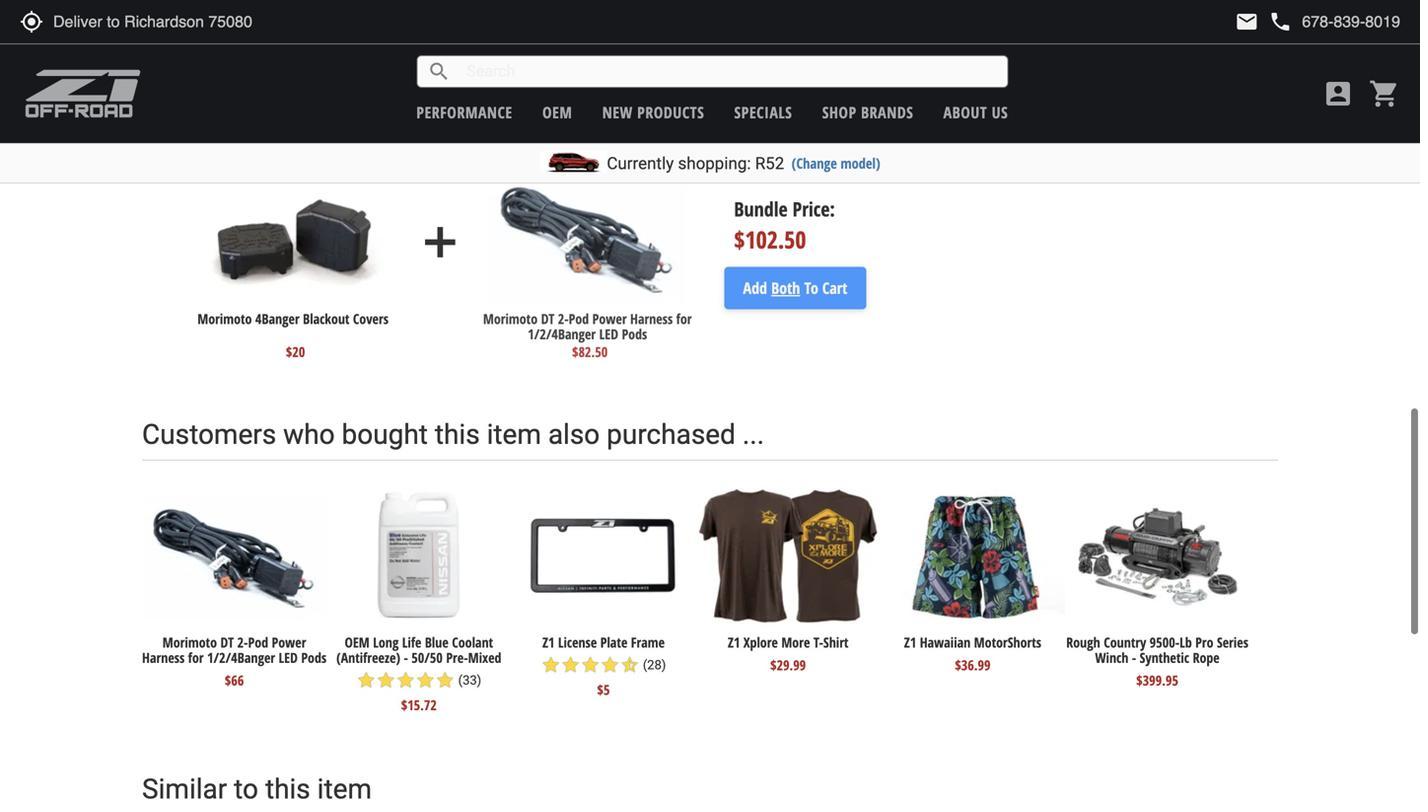 Task type: locate. For each thing, give the bounding box(es) containing it.
power
[[593, 310, 627, 328], [272, 633, 306, 652]]

1/2/4banger inside morimoto dt 2-pod power harness for 1/2/4banger led pods $66
[[207, 648, 275, 667]]

led inside morimoto dt 2-pod power harness for 1/2/4banger led pods $66
[[279, 648, 298, 667]]

0 horizontal spatial pod
[[248, 633, 268, 652]]

0 horizontal spatial 2-
[[237, 633, 248, 652]]

pods right $82.50
[[622, 325, 648, 343]]

0 vertical spatial for
[[677, 310, 692, 328]]

morimoto inside morimoto dt 2-pod power harness for 1/2/4banger led pods $66
[[163, 633, 217, 652]]

$36.99
[[955, 656, 991, 674]]

1 horizontal spatial pods
[[622, 325, 648, 343]]

1/2/4banger
[[528, 325, 596, 343], [207, 648, 275, 667]]

$82.50
[[572, 342, 608, 361]]

pods inside 'morimoto dt 2-pod power harness for 1/2/4banger led pods $82.50'
[[622, 325, 648, 343]]

series
[[1217, 633, 1249, 652]]

power for $66
[[272, 633, 306, 652]]

power up $82.50
[[593, 310, 627, 328]]

pods inside morimoto dt 2-pod power harness for 1/2/4banger led pods $66
[[301, 648, 327, 667]]

blue
[[425, 633, 449, 652]]

-
[[404, 648, 408, 667], [1132, 648, 1137, 667]]

0 horizontal spatial power
[[272, 633, 306, 652]]

1/2/4banger for $82.50
[[528, 325, 596, 343]]

1 - from the left
[[404, 648, 408, 667]]

phone
[[1269, 10, 1293, 34]]

0 vertical spatial power
[[593, 310, 627, 328]]

- inside rough country 9500-lb pro series winch - synthetic rope $399.95
[[1132, 648, 1137, 667]]

0 horizontal spatial 1/2/4banger
[[207, 648, 275, 667]]

life
[[402, 633, 422, 652]]

rope
[[1193, 648, 1220, 667]]

harness
[[630, 310, 673, 328], [142, 648, 185, 667]]

2 z1 from the left
[[728, 633, 740, 652]]

2 horizontal spatial z1
[[905, 633, 917, 652]]

rough
[[1067, 633, 1101, 652]]

shopping_cart
[[1369, 78, 1401, 110]]

frame
[[631, 633, 665, 652]]

brands
[[861, 102, 914, 123]]

pro
[[1196, 633, 1214, 652]]

t-
[[814, 633, 824, 652]]

1 vertical spatial 1/2/4banger
[[207, 648, 275, 667]]

1 horizontal spatial oem
[[543, 102, 573, 123]]

(33)
[[458, 673, 482, 688]]

performance
[[417, 102, 513, 123]]

1 vertical spatial pods
[[301, 648, 327, 667]]

...
[[743, 418, 765, 451]]

for inside morimoto dt 2-pod power harness for 1/2/4banger led pods $66
[[188, 648, 204, 667]]

pods
[[622, 325, 648, 343], [301, 648, 327, 667]]

1 horizontal spatial z1
[[728, 633, 740, 652]]

1 vertical spatial 2-
[[237, 633, 248, 652]]

0 vertical spatial pod
[[569, 310, 589, 328]]

2- inside 'morimoto dt 2-pod power harness for 1/2/4banger led pods $82.50'
[[558, 310, 569, 328]]

country
[[1104, 633, 1147, 652]]

1 horizontal spatial 1/2/4banger
[[528, 325, 596, 343]]

new products link
[[603, 102, 705, 123]]

(change
[[792, 153, 837, 173]]

who
[[283, 418, 335, 451]]

2- for $66
[[237, 633, 248, 652]]

shopping_cart link
[[1365, 78, 1401, 110]]

$29.99
[[771, 656, 806, 674]]

0 vertical spatial 2-
[[558, 310, 569, 328]]

(28)
[[643, 658, 666, 673]]

0 horizontal spatial z1
[[543, 633, 555, 652]]

model)
[[841, 153, 881, 173]]

pod inside 'morimoto dt 2-pod power harness for 1/2/4banger led pods $82.50'
[[569, 310, 589, 328]]

0 vertical spatial oem
[[543, 102, 573, 123]]

z1
[[543, 633, 555, 652], [728, 633, 740, 652], [905, 633, 917, 652]]

0 horizontal spatial led
[[279, 648, 298, 667]]

pod inside morimoto dt 2-pod power harness for 1/2/4banger led pods $66
[[248, 633, 268, 652]]

1/2/4banger inside 'morimoto dt 2-pod power harness for 1/2/4banger led pods $82.50'
[[528, 325, 596, 343]]

price:
[[793, 195, 836, 223]]

1 vertical spatial pod
[[248, 633, 268, 652]]

purchased
[[607, 418, 736, 451]]

z1 inside z1 license plate frame star star star star star_half (28) $5
[[543, 633, 555, 652]]

0 vertical spatial pods
[[622, 325, 648, 343]]

power for $82.50
[[593, 310, 627, 328]]

0 horizontal spatial for
[[188, 648, 204, 667]]

harness inside morimoto dt 2-pod power harness for 1/2/4banger led pods $66
[[142, 648, 185, 667]]

1 vertical spatial power
[[272, 633, 306, 652]]

led for $66
[[279, 648, 298, 667]]

morimoto
[[198, 310, 252, 328], [483, 310, 538, 328], [163, 633, 217, 652]]

1 vertical spatial dt
[[220, 633, 234, 652]]

specials link
[[735, 102, 793, 123]]

$399.95
[[1137, 671, 1179, 690]]

shop brands link
[[823, 102, 914, 123]]

winch
[[1096, 648, 1129, 667]]

phone link
[[1269, 10, 1401, 34]]

bought
[[342, 418, 428, 451]]

1 horizontal spatial 2-
[[558, 310, 569, 328]]

license
[[558, 633, 597, 652]]

1 horizontal spatial pod
[[569, 310, 589, 328]]

oem
[[543, 102, 573, 123], [345, 633, 370, 652]]

long
[[373, 633, 399, 652]]

about us
[[944, 102, 1009, 123]]

power inside morimoto dt 2-pod power harness for 1/2/4banger led pods $66
[[272, 633, 306, 652]]

1 vertical spatial harness
[[142, 648, 185, 667]]

- right winch
[[1132, 648, 1137, 667]]

$66
[[225, 671, 244, 690]]

z1 inside z1 xplore more t-shirt $29.99
[[728, 633, 740, 652]]

z1 left hawaiian
[[905, 633, 917, 652]]

0 vertical spatial led
[[600, 325, 619, 343]]

1 vertical spatial for
[[188, 648, 204, 667]]

0 vertical spatial 1/2/4banger
[[528, 325, 596, 343]]

led inside 'morimoto dt 2-pod power harness for 1/2/4banger led pods $82.50'
[[600, 325, 619, 343]]

1 horizontal spatial harness
[[630, 310, 673, 328]]

1 vertical spatial led
[[279, 648, 298, 667]]

led
[[600, 325, 619, 343], [279, 648, 298, 667]]

currently
[[607, 153, 674, 173]]

dt inside morimoto dt 2-pod power harness for 1/2/4banger led pods $66
[[220, 633, 234, 652]]

pod
[[569, 310, 589, 328], [248, 633, 268, 652]]

pods for morimoto dt 2-pod power harness for 1/2/4banger led pods $66
[[301, 648, 327, 667]]

0 vertical spatial harness
[[630, 310, 673, 328]]

oem for oem long life blue coolant (antifreeze) - 50/50 pre-mixed star star star star star (33) $15.72
[[345, 633, 370, 652]]

1 z1 from the left
[[543, 633, 555, 652]]

oem link
[[543, 102, 573, 123]]

3 z1 from the left
[[905, 633, 917, 652]]

account_box link
[[1318, 78, 1360, 110]]

0 horizontal spatial dt
[[220, 633, 234, 652]]

for inside 'morimoto dt 2-pod power harness for 1/2/4banger led pods $82.50'
[[677, 310, 692, 328]]

about us link
[[944, 102, 1009, 123]]

oem left the long
[[345, 633, 370, 652]]

bundle
[[734, 195, 788, 223]]

oem inside oem long life blue coolant (antifreeze) - 50/50 pre-mixed star star star star star (33) $15.72
[[345, 633, 370, 652]]

mail
[[1236, 10, 1259, 34]]

lb
[[1180, 633, 1193, 652]]

1 horizontal spatial led
[[600, 325, 619, 343]]

z1 motorsports logo image
[[25, 69, 142, 118]]

$20
[[286, 342, 305, 361]]

also
[[548, 418, 600, 451]]

new products
[[603, 102, 705, 123]]

1 horizontal spatial -
[[1132, 648, 1137, 667]]

- left 50/50
[[404, 648, 408, 667]]

1 vertical spatial oem
[[345, 633, 370, 652]]

z1 left xplore
[[728, 633, 740, 652]]

1 horizontal spatial for
[[677, 310, 692, 328]]

0 vertical spatial dt
[[541, 310, 555, 328]]

morimoto for morimoto 4banger blackout covers
[[198, 310, 252, 328]]

morimoto inside 'morimoto dt 2-pod power harness for 1/2/4banger led pods $82.50'
[[483, 310, 538, 328]]

2- inside morimoto dt 2-pod power harness for 1/2/4banger led pods $66
[[237, 633, 248, 652]]

1 horizontal spatial dt
[[541, 310, 555, 328]]

1/2/4banger for $66
[[207, 648, 275, 667]]

for
[[677, 310, 692, 328], [188, 648, 204, 667]]

0 horizontal spatial harness
[[142, 648, 185, 667]]

star
[[541, 655, 561, 675], [561, 655, 581, 675], [581, 655, 600, 675], [600, 655, 620, 675], [357, 670, 376, 690], [376, 670, 396, 690], [396, 670, 416, 690], [416, 670, 436, 690], [436, 670, 455, 690]]

2 - from the left
[[1132, 648, 1137, 667]]

0 horizontal spatial oem
[[345, 633, 370, 652]]

0 horizontal spatial -
[[404, 648, 408, 667]]

this
[[435, 418, 480, 451]]

power inside 'morimoto dt 2-pod power harness for 1/2/4banger led pods $82.50'
[[593, 310, 627, 328]]

oem left new
[[543, 102, 573, 123]]

morimoto for morimoto dt 2-pod power harness for 1/2/4banger led pods $66
[[163, 633, 217, 652]]

0 horizontal spatial pods
[[301, 648, 327, 667]]

morimoto dt 2-pod power harness for 1/2/4banger led pods $82.50
[[483, 310, 692, 361]]

1 horizontal spatial power
[[593, 310, 627, 328]]

power left (antifreeze)
[[272, 633, 306, 652]]

dt inside 'morimoto dt 2-pod power harness for 1/2/4banger led pods $82.50'
[[541, 310, 555, 328]]

hawaiian
[[920, 633, 971, 652]]

$15.72
[[401, 696, 437, 714]]

4banger
[[255, 310, 300, 328]]

z1 inside the z1 hawaiian motorshorts $36.99
[[905, 633, 917, 652]]

dt for $66
[[220, 633, 234, 652]]

pods left (antifreeze)
[[301, 648, 327, 667]]

currently shopping: r52 (change model)
[[607, 153, 881, 173]]

harness inside 'morimoto dt 2-pod power harness for 1/2/4banger led pods $82.50'
[[630, 310, 673, 328]]

z1 left license
[[543, 633, 555, 652]]



Task type: vqa. For each thing, say whether or not it's contained in the screenshot.
"Gasket" at the bottom right
no



Task type: describe. For each thing, give the bounding box(es) containing it.
frequently
[[142, 56, 270, 89]]

z1 for star
[[543, 633, 555, 652]]

pod for $66
[[248, 633, 268, 652]]

coolant
[[452, 633, 493, 652]]

harness for morimoto dt 2-pod power harness for 1/2/4banger led pods $66
[[142, 648, 185, 667]]

add
[[743, 277, 768, 298]]

covers
[[353, 310, 389, 328]]

shop
[[823, 102, 857, 123]]

z1 hawaiian motorshorts $36.99
[[905, 633, 1042, 674]]

customers
[[142, 418, 276, 451]]

for for morimoto dt 2-pod power harness for 1/2/4banger led pods $82.50
[[677, 310, 692, 328]]

(change model) link
[[792, 153, 881, 173]]

products
[[638, 102, 705, 123]]

rough country 9500-lb pro series winch - synthetic rope $399.95
[[1067, 633, 1249, 690]]

specials
[[735, 102, 793, 123]]

my_location
[[20, 10, 43, 34]]

account_box
[[1323, 78, 1355, 110]]

shopping:
[[678, 153, 751, 173]]

- inside oem long life blue coolant (antifreeze) - 50/50 pre-mixed star star star star star (33) $15.72
[[404, 648, 408, 667]]

harness for morimoto dt 2-pod power harness for 1/2/4banger led pods $82.50
[[630, 310, 673, 328]]

both
[[772, 277, 801, 298]]

Search search field
[[451, 56, 1008, 87]]

cart
[[823, 277, 848, 298]]

add both to cart
[[743, 277, 848, 298]]

star_half
[[620, 655, 640, 675]]

z1 for $29.99
[[728, 633, 740, 652]]

blackout
[[303, 310, 350, 328]]

9500-
[[1150, 633, 1180, 652]]

search
[[427, 60, 451, 83]]

performance link
[[417, 102, 513, 123]]

mail phone
[[1236, 10, 1293, 34]]

to
[[805, 277, 819, 298]]

z1 xplore more t-shirt $29.99
[[728, 633, 849, 674]]

z1 license plate frame star star star star star_half (28) $5
[[541, 633, 666, 699]]

oem for oem
[[543, 102, 573, 123]]

bundle price: $102.50
[[734, 195, 836, 256]]

motorshorts
[[974, 633, 1042, 652]]

plate
[[601, 633, 628, 652]]

morimoto 4banger blackout covers
[[198, 310, 389, 328]]

about
[[944, 102, 988, 123]]

(antifreeze)
[[337, 648, 401, 667]]

customers who bought this item also purchased ...
[[142, 418, 765, 451]]

$102.50
[[734, 224, 807, 256]]

2- for $82.50
[[558, 310, 569, 328]]

morimoto for morimoto dt 2-pod power harness for 1/2/4banger led pods $82.50
[[483, 310, 538, 328]]

item
[[487, 418, 542, 451]]

bought
[[277, 56, 365, 89]]

led for $82.50
[[600, 325, 619, 343]]

$5
[[597, 680, 610, 699]]

more
[[782, 633, 810, 652]]

together
[[371, 56, 481, 89]]

synthetic
[[1140, 648, 1190, 667]]

new
[[603, 102, 633, 123]]

shirt
[[824, 633, 849, 652]]

oem long life blue coolant (antifreeze) - 50/50 pre-mixed star star star star star (33) $15.72
[[337, 633, 502, 714]]

pods for morimoto dt 2-pod power harness for 1/2/4banger led pods $82.50
[[622, 325, 648, 343]]

shop brands
[[823, 102, 914, 123]]

xplore
[[744, 633, 778, 652]]

r52
[[755, 153, 785, 173]]

for for morimoto dt 2-pod power harness for 1/2/4banger led pods $66
[[188, 648, 204, 667]]

pre-
[[446, 648, 468, 667]]

dt for $82.50
[[541, 310, 555, 328]]

pod for $82.50
[[569, 310, 589, 328]]

mail link
[[1236, 10, 1259, 34]]

us
[[992, 102, 1009, 123]]

add
[[416, 218, 465, 267]]

frequently bought together
[[142, 56, 481, 89]]

mixed
[[468, 648, 502, 667]]



